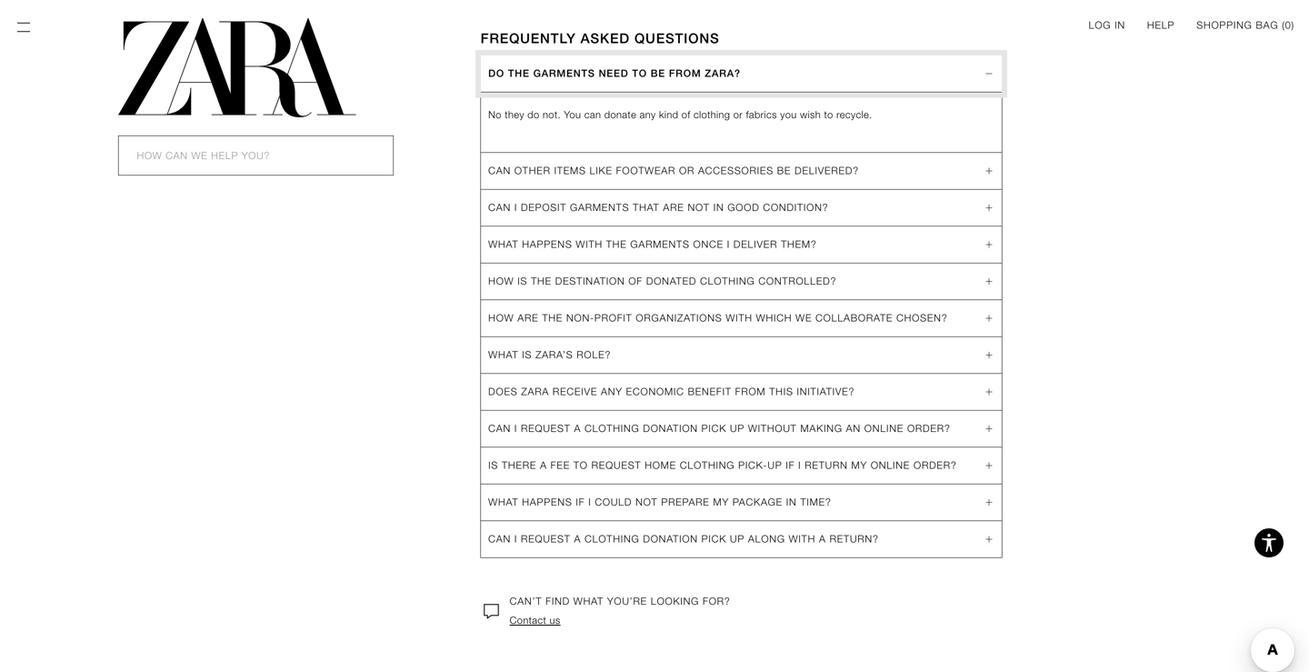 Task type: locate. For each thing, give the bounding box(es) containing it.
1 vertical spatial order?
[[914, 460, 957, 471]]

less image inside can i request a clothing donation pick up without making an online order? dropdown button
[[979, 423, 1001, 434]]

donation down does zara receive any economic benefit from this initiative?
[[643, 423, 698, 434]]

not up once
[[688, 202, 710, 213]]

1 horizontal spatial in
[[787, 496, 797, 508]]

i up can't
[[515, 533, 518, 545]]

to right fee
[[574, 460, 588, 471]]

not right could
[[636, 496, 658, 508]]

are up the what is zara's role?
[[518, 312, 539, 324]]

in right log
[[1115, 20, 1126, 31]]

fee
[[551, 460, 570, 471]]

to right need
[[632, 68, 647, 79]]

to inside is there a fee to request home clothing pick-up if i return my online order? dropdown button
[[574, 460, 588, 471]]

(
[[1283, 20, 1286, 31]]

1 vertical spatial to
[[574, 460, 588, 471]]

pick down what happens if i could not prepare my package in time? dropdown button
[[702, 533, 727, 545]]

plus image inside can i request a clothing donation pick up along with a return? dropdown button
[[984, 528, 995, 550]]

can left deposit
[[489, 202, 511, 213]]

what for what happens with the garments once i deliver them?
[[489, 239, 519, 250]]

3 less image from the top
[[979, 423, 1001, 434]]

is there a fee to request home clothing pick-up if i return my online order? button
[[481, 447, 1002, 484]]

0 horizontal spatial be
[[651, 68, 666, 79]]

donation down 'what happens if i could not prepare my package in time?'
[[643, 533, 698, 545]]

1 plus image from the top
[[984, 197, 995, 219]]

bag
[[1257, 20, 1279, 31]]

1 vertical spatial are
[[518, 312, 539, 324]]

2 how from the top
[[489, 312, 514, 324]]

package
[[733, 496, 783, 508]]

i left deposit
[[515, 202, 518, 213]]

kind
[[659, 109, 679, 120]]

them?
[[781, 239, 817, 250]]

to
[[824, 109, 834, 120]]

1 vertical spatial happens
[[522, 496, 573, 508]]

1 what from the top
[[489, 239, 519, 250]]

online
[[865, 423, 904, 434], [871, 460, 911, 471]]

plus image
[[984, 197, 995, 219], [984, 344, 995, 366], [984, 491, 995, 513]]

2 donation from the top
[[643, 533, 698, 545]]

footwear
[[616, 165, 676, 176]]

pick for along
[[702, 533, 727, 545]]

1 horizontal spatial are
[[663, 202, 685, 213]]

clothing
[[700, 275, 755, 287], [585, 423, 640, 434], [680, 460, 735, 471], [585, 533, 640, 545]]

2 horizontal spatial in
[[1115, 20, 1126, 31]]

from for this
[[735, 386, 766, 397]]

2 plus image from the top
[[984, 344, 995, 366]]

0 vertical spatial request
[[521, 423, 571, 434]]

no they do not. you can donate any kind of clothing or fabrics you wish to recycle.
[[489, 109, 873, 120]]

happens down fee
[[522, 496, 573, 508]]

log in link
[[1089, 18, 1126, 33]]

3 plus image from the top
[[984, 270, 995, 292]]

plus image for can other items like footwear or accessories be delivered?
[[984, 160, 995, 182]]

less image inside does zara receive any economic benefit from this initiative? dropdown button
[[979, 386, 1001, 397]]

what happens with the garments once i deliver them? button
[[481, 226, 1002, 263]]

5 plus image from the top
[[984, 381, 995, 403]]

what up does
[[489, 349, 519, 360]]

2 vertical spatial what
[[489, 496, 519, 508]]

wish
[[800, 109, 821, 120]]

my right the return
[[852, 460, 868, 471]]

2 pick from the top
[[702, 533, 727, 545]]

1 plus image from the top
[[984, 160, 995, 182]]

less image inside can i request a clothing donation pick up along with a return? dropdown button
[[979, 534, 1001, 545]]

can inside 'dropdown button'
[[489, 165, 511, 176]]

2 vertical spatial up
[[730, 533, 745, 545]]

zara?
[[705, 68, 741, 79]]

0 vertical spatial are
[[663, 202, 685, 213]]

can inside dropdown button
[[489, 533, 511, 545]]

request for can i request a clothing donation pick up along with a return?
[[521, 533, 571, 545]]

2 can from the top
[[489, 202, 511, 213]]

be up condition?
[[777, 165, 792, 176]]

4 can from the top
[[489, 533, 511, 545]]

zara logo united states. image
[[118, 18, 356, 117]]

a down "receive"
[[574, 423, 581, 434]]

garments up you
[[534, 68, 595, 79]]

pick down benefit
[[702, 423, 727, 434]]

plus image inside can other items like footwear or accessories be delivered? 'dropdown button'
[[984, 160, 995, 182]]

clothing down could
[[585, 533, 640, 545]]

a left return?
[[819, 533, 827, 545]]

garments down like
[[570, 202, 630, 213]]

1 vertical spatial less image
[[979, 350, 1001, 360]]

1 horizontal spatial if
[[786, 460, 795, 471]]

what down other
[[489, 239, 519, 250]]

1 vertical spatial from
[[735, 386, 766, 397]]

garments
[[534, 68, 595, 79], [570, 202, 630, 213], [631, 239, 690, 250]]

donation inside dropdown button
[[643, 533, 698, 545]]

plus image
[[984, 160, 995, 182], [984, 234, 995, 255], [984, 270, 995, 292], [984, 307, 995, 329], [984, 381, 995, 403], [984, 418, 995, 440], [984, 455, 995, 476], [984, 528, 995, 550]]

happens down deposit
[[522, 239, 573, 250]]

1 vertical spatial how
[[489, 312, 514, 324]]

be down questions
[[651, 68, 666, 79]]

0 vertical spatial less image
[[979, 202, 1001, 213]]

online right "an"
[[865, 423, 904, 434]]

donation for without
[[643, 423, 698, 434]]

is left there
[[489, 460, 499, 471]]

1 donation from the top
[[643, 423, 698, 434]]

in left good at the top of the page
[[714, 202, 724, 213]]

1 vertical spatial my
[[714, 496, 729, 508]]

0 vertical spatial with
[[576, 239, 603, 250]]

with inside dropdown button
[[726, 312, 753, 324]]

role?
[[577, 349, 611, 360]]

0
[[1286, 20, 1292, 31]]

less image for is there a fee to request home clothing pick-up if i return my online order?
[[979, 460, 1001, 471]]

are inside can i deposit garments that are not in good condition? dropdown button
[[663, 202, 685, 213]]

0 vertical spatial is
[[518, 275, 528, 287]]

an
[[846, 423, 861, 434]]

log
[[1089, 20, 1112, 31]]

1 vertical spatial is
[[522, 349, 532, 360]]

any
[[640, 109, 656, 120]]

can up can't
[[489, 533, 511, 545]]

plus image inside can i deposit garments that are not in good condition? dropdown button
[[984, 197, 995, 219]]

less image for can i request a clothing donation pick up along with a return?
[[979, 534, 1001, 545]]

my right prepare
[[714, 496, 729, 508]]

we
[[796, 312, 812, 324]]

1 vertical spatial pick
[[702, 533, 727, 545]]

2 less image from the top
[[979, 350, 1001, 360]]

plus image for does zara receive any economic benefit from this initiative?
[[984, 381, 995, 403]]

are
[[663, 202, 685, 213], [518, 312, 539, 324]]

happens
[[522, 239, 573, 250], [522, 496, 573, 508]]

4 plus image from the top
[[984, 307, 995, 329]]

from left this on the bottom of page
[[735, 386, 766, 397]]

0 horizontal spatial my
[[714, 496, 729, 508]]

with right the along
[[789, 533, 816, 545]]

up down without
[[768, 460, 783, 471]]

along
[[748, 533, 786, 545]]

3 plus image from the top
[[984, 491, 995, 513]]

0 vertical spatial happens
[[522, 239, 573, 250]]

1 vertical spatial what
[[489, 349, 519, 360]]

of
[[682, 109, 691, 120]]

less image inside how is the destination of donated clothing controlled? dropdown button
[[979, 276, 1001, 287]]

less image for making
[[979, 423, 1001, 434]]

less image for what happens with the garments once i deliver them?
[[979, 239, 1001, 250]]

with left the 'which' at the top
[[726, 312, 753, 324]]

1 horizontal spatial my
[[852, 460, 868, 471]]

request up find
[[521, 533, 571, 545]]

the up destination
[[606, 239, 627, 250]]

to for be
[[632, 68, 647, 79]]

2 happens from the top
[[522, 496, 573, 508]]

0 vertical spatial how
[[489, 275, 514, 287]]

plus image inside how is the destination of donated clothing controlled? dropdown button
[[984, 270, 995, 292]]

up inside can i request a clothing donation pick up along with a return? dropdown button
[[730, 533, 745, 545]]

i right once
[[727, 239, 730, 250]]

2 plus image from the top
[[984, 234, 995, 255]]

can down does
[[489, 423, 511, 434]]

7 plus image from the top
[[984, 455, 995, 476]]

prepare
[[662, 496, 710, 508]]

the
[[508, 68, 530, 79], [606, 239, 627, 250], [531, 275, 552, 287], [542, 312, 563, 324]]

1 less image from the top
[[979, 202, 1001, 213]]

from down questions
[[669, 68, 702, 79]]

8 plus image from the top
[[984, 528, 995, 550]]

be inside dropdown button
[[651, 68, 666, 79]]

to
[[632, 68, 647, 79], [574, 460, 588, 471]]

1 vertical spatial be
[[777, 165, 792, 176]]

0 vertical spatial in
[[1115, 20, 1126, 31]]

open menu image
[[15, 18, 33, 36]]

help link
[[1148, 18, 1175, 33]]

0 vertical spatial order?
[[908, 423, 951, 434]]

0 vertical spatial online
[[865, 423, 904, 434]]

how for how is the destination of donated clothing controlled?
[[489, 275, 514, 287]]

0 vertical spatial my
[[852, 460, 868, 471]]

3 can from the top
[[489, 423, 511, 434]]

1 vertical spatial if
[[576, 496, 585, 508]]

with up destination
[[576, 239, 603, 250]]

frequently
[[481, 30, 576, 46]]

profit
[[595, 312, 633, 324]]

0 horizontal spatial not
[[636, 496, 658, 508]]

up left without
[[730, 423, 745, 434]]

2 what from the top
[[489, 349, 519, 360]]

without
[[748, 423, 797, 434]]

donation
[[643, 423, 698, 434], [643, 533, 698, 545]]

2 horizontal spatial with
[[789, 533, 816, 545]]

with
[[576, 239, 603, 250], [726, 312, 753, 324], [789, 533, 816, 545]]

up
[[730, 423, 745, 434], [768, 460, 783, 471], [730, 533, 745, 545]]

1 vertical spatial with
[[726, 312, 753, 324]]

in
[[1115, 20, 1126, 31], [714, 202, 724, 213], [787, 496, 797, 508]]

1 vertical spatial donation
[[643, 533, 698, 545]]

less image inside how are the non-profit organizations with which we collaborate chosen? dropdown button
[[979, 313, 1001, 324]]

2 vertical spatial plus image
[[984, 491, 995, 513]]

plus image inside what happens with the garments once i deliver them? dropdown button
[[984, 234, 995, 255]]

1 vertical spatial plus image
[[984, 344, 995, 366]]

less image inside is there a fee to request home clothing pick-up if i return my online order? dropdown button
[[979, 460, 1001, 471]]

2 vertical spatial less image
[[979, 423, 1001, 434]]

initiative?
[[797, 386, 855, 397]]

0 horizontal spatial with
[[576, 239, 603, 250]]

my
[[852, 460, 868, 471], [714, 496, 729, 508]]

what down there
[[489, 496, 519, 508]]

i
[[515, 202, 518, 213], [727, 239, 730, 250], [515, 423, 518, 434], [799, 460, 802, 471], [589, 496, 592, 508], [515, 533, 518, 545]]

time?
[[801, 496, 832, 508]]

can i request a clothing donation pick up without making an online order?
[[489, 423, 951, 434]]

3 what from the top
[[489, 496, 519, 508]]

less image for can other items like footwear or accessories be delivered?
[[979, 165, 1001, 176]]

0 horizontal spatial in
[[714, 202, 724, 213]]

any
[[601, 386, 623, 397]]

1 vertical spatial online
[[871, 460, 911, 471]]

controlled?
[[759, 275, 837, 287]]

you're
[[607, 596, 648, 607]]

2 vertical spatial garments
[[631, 239, 690, 250]]

less image inside can other items like footwear or accessories be delivered? 'dropdown button'
[[979, 165, 1001, 176]]

donation inside dropdown button
[[643, 423, 698, 434]]

1 horizontal spatial from
[[735, 386, 766, 397]]

up left the along
[[730, 533, 745, 545]]

)
[[1292, 20, 1295, 31]]

garments down the can i deposit garments that are not in good condition?
[[631, 239, 690, 250]]

happens inside dropdown button
[[522, 496, 573, 508]]

from for zara?
[[669, 68, 702, 79]]

plus image inside does zara receive any economic benefit from this initiative? dropdown button
[[984, 381, 995, 403]]

in left time?
[[787, 496, 797, 508]]

can't find what you're looking for? contact us
[[510, 596, 731, 626]]

6 plus image from the top
[[984, 418, 995, 440]]

1 can from the top
[[489, 165, 511, 176]]

looking
[[651, 596, 700, 607]]

0 horizontal spatial from
[[669, 68, 702, 79]]

request up could
[[592, 460, 642, 471]]

happens inside dropdown button
[[522, 239, 573, 250]]

can for can i deposit garments that are not in good condition?
[[489, 202, 511, 213]]

happens for with
[[522, 239, 573, 250]]

not.
[[543, 109, 561, 120]]

plus image for what happens with the garments once i deliver them?
[[984, 234, 995, 255]]

1 horizontal spatial with
[[726, 312, 753, 324]]

pick-
[[739, 460, 768, 471]]

can i request a clothing donation pick up without making an online order? button
[[481, 410, 1002, 447]]

making
[[801, 423, 843, 434]]

request down zara
[[521, 423, 571, 434]]

can
[[489, 165, 511, 176], [489, 202, 511, 213], [489, 423, 511, 434], [489, 533, 511, 545]]

clothing down any
[[585, 423, 640, 434]]

1 vertical spatial up
[[768, 460, 783, 471]]

accessibility image
[[1252, 525, 1288, 561]]

order?
[[908, 423, 951, 434], [914, 460, 957, 471]]

0 vertical spatial plus image
[[984, 197, 995, 219]]

can left other
[[489, 165, 511, 176]]

0 vertical spatial what
[[489, 239, 519, 250]]

donation for along
[[643, 533, 698, 545]]

0 vertical spatial be
[[651, 68, 666, 79]]

happens for if
[[522, 496, 573, 508]]

if left the return
[[786, 460, 795, 471]]

0 vertical spatial to
[[632, 68, 647, 79]]

plus image inside is there a fee to request home clothing pick-up if i return my online order? dropdown button
[[984, 455, 995, 476]]

a left fee
[[540, 460, 547, 471]]

0 horizontal spatial to
[[574, 460, 588, 471]]

of
[[629, 275, 643, 287]]

request inside dropdown button
[[521, 533, 571, 545]]

to inside do the garments need to be from zara? dropdown button
[[632, 68, 647, 79]]

less image inside what happens with the garments once i deliver them? dropdown button
[[979, 239, 1001, 250]]

can for can other items like footwear or accessories be delivered?
[[489, 165, 511, 176]]

less image
[[984, 63, 995, 84], [979, 165, 1001, 176], [979, 239, 1001, 250], [979, 276, 1001, 287], [979, 313, 1001, 324], [979, 386, 1001, 397], [979, 460, 1001, 471], [979, 497, 1001, 508], [979, 534, 1001, 545]]

1 pick from the top
[[702, 423, 727, 434]]

2 vertical spatial request
[[521, 533, 571, 545]]

is left zara's
[[522, 349, 532, 360]]

online right the return
[[871, 460, 911, 471]]

plus image inside how are the non-profit organizations with which we collaborate chosen? dropdown button
[[984, 307, 995, 329]]

0 vertical spatial pick
[[702, 423, 727, 434]]

plus image for can i request a clothing donation pick up without making an online order?
[[984, 418, 995, 440]]

clothing up the how are the non-profit organizations with which we collaborate chosen?
[[700, 275, 755, 287]]

1 happens from the top
[[522, 239, 573, 250]]

what
[[489, 239, 519, 250], [489, 349, 519, 360], [489, 496, 519, 508]]

how are the non-profit organizations with which we collaborate chosen?
[[489, 312, 948, 324]]

questions
[[635, 30, 720, 46]]

organizations
[[636, 312, 723, 324]]

what inside dropdown button
[[489, 239, 519, 250]]

1 horizontal spatial to
[[632, 68, 647, 79]]

less image inside can i deposit garments that are not in good condition? dropdown button
[[979, 202, 1001, 213]]

less image inside what happens if i could not prepare my package in time? dropdown button
[[979, 497, 1001, 508]]

1 how from the top
[[489, 275, 514, 287]]

1 horizontal spatial be
[[777, 165, 792, 176]]

0 vertical spatial garments
[[534, 68, 595, 79]]

0 vertical spatial donation
[[643, 423, 698, 434]]

do
[[489, 68, 505, 79]]

if left could
[[576, 496, 585, 508]]

0 horizontal spatial if
[[576, 496, 585, 508]]

pick inside dropdown button
[[702, 423, 727, 434]]

0 vertical spatial from
[[669, 68, 702, 79]]

i left the return
[[799, 460, 802, 471]]

1 horizontal spatial not
[[688, 202, 710, 213]]

less image
[[979, 202, 1001, 213], [979, 350, 1001, 360], [979, 423, 1001, 434]]

is
[[518, 275, 528, 287], [522, 349, 532, 360], [489, 460, 499, 471]]

0 vertical spatial up
[[730, 423, 745, 434]]

pick inside dropdown button
[[702, 533, 727, 545]]

up inside can i request a clothing donation pick up without making an online order? dropdown button
[[730, 423, 745, 434]]

are right that
[[663, 202, 685, 213]]

return?
[[830, 533, 879, 545]]

is left destination
[[518, 275, 528, 287]]

i up there
[[515, 423, 518, 434]]

chosen?
[[897, 312, 948, 324]]

0 horizontal spatial are
[[518, 312, 539, 324]]



Task type: describe. For each thing, give the bounding box(es) containing it.
economic
[[626, 386, 685, 397]]

are inside how are the non-profit organizations with which we collaborate chosen? dropdown button
[[518, 312, 539, 324]]

good
[[728, 202, 760, 213]]

be inside 'dropdown button'
[[777, 165, 792, 176]]

can other items like footwear or accessories be delivered?
[[489, 165, 859, 176]]

1 vertical spatial in
[[714, 202, 724, 213]]

can for can i request a clothing donation pick up without making an online order?
[[489, 423, 511, 434]]

2 vertical spatial is
[[489, 460, 499, 471]]

does zara receive any economic benefit from this initiative? button
[[481, 374, 1002, 410]]

once
[[694, 239, 724, 250]]

shopping
[[1197, 20, 1253, 31]]

help
[[1148, 20, 1175, 31]]

the left non-
[[542, 312, 563, 324]]

0 vertical spatial if
[[786, 460, 795, 471]]

clothing down can i request a clothing donation pick up without making an online order?
[[680, 460, 735, 471]]

plus image for how is the destination of donated clothing controlled?
[[984, 270, 995, 292]]

less image for condition?
[[979, 202, 1001, 213]]

0 vertical spatial not
[[688, 202, 710, 213]]

accessories
[[698, 165, 774, 176]]

no
[[489, 109, 502, 120]]

the right do
[[508, 68, 530, 79]]

zara
[[522, 386, 549, 397]]

that
[[633, 202, 660, 213]]

find
[[546, 596, 570, 607]]

can
[[585, 109, 601, 120]]

destination
[[556, 275, 625, 287]]

how are the non-profit organizations with which we collaborate chosen? button
[[481, 300, 1002, 336]]

they
[[505, 109, 525, 120]]

1 vertical spatial request
[[592, 460, 642, 471]]

shopping bag ( 0 )
[[1197, 20, 1295, 31]]

plus image for is there a fee to request home clothing pick-up if i return my online order?
[[984, 455, 995, 476]]

deposit
[[521, 202, 567, 213]]

i left could
[[589, 496, 592, 508]]

2 vertical spatial in
[[787, 496, 797, 508]]

which
[[756, 312, 793, 324]]

do the garments need to be from zara?
[[489, 68, 741, 79]]

can other items like footwear or accessories be delivered? button
[[481, 153, 1002, 189]]

1 vertical spatial not
[[636, 496, 658, 508]]

plus image inside what is zara's role? dropdown button
[[984, 344, 995, 366]]

is there a fee to request home clothing pick-up if i return my online order?
[[489, 460, 957, 471]]

recycle.
[[837, 109, 873, 120]]

collaborate
[[816, 312, 893, 324]]

less image for how is the destination of donated clothing controlled?
[[979, 276, 1001, 287]]

plus image for in
[[984, 491, 995, 513]]

the inside dropdown button
[[606, 239, 627, 250]]

what is zara's role?
[[489, 349, 611, 360]]

plus image for condition?
[[984, 197, 995, 219]]

do the garments need to be from zara? button
[[481, 55, 1002, 92]]

can for can i request a clothing donation pick up along with a return?
[[489, 533, 511, 545]]

up for without
[[730, 423, 745, 434]]

what happens if i could not prepare my package in time? button
[[481, 484, 1002, 521]]

do
[[528, 109, 540, 120]]

donated
[[647, 275, 697, 287]]

delivered?
[[795, 165, 859, 176]]

there
[[502, 460, 537, 471]]

the left destination
[[531, 275, 552, 287]]

you
[[564, 109, 581, 120]]

what for what is zara's role?
[[489, 349, 519, 360]]

non-
[[567, 312, 595, 324]]

return
[[805, 460, 848, 471]]

up inside is there a fee to request home clothing pick-up if i return my online order? dropdown button
[[768, 460, 783, 471]]

order? inside is there a fee to request home clothing pick-up if i return my online order? dropdown button
[[914, 460, 957, 471]]

less image inside what is zara's role? dropdown button
[[979, 350, 1001, 360]]

for?
[[703, 596, 731, 607]]

less image for does zara receive any economic benefit from this initiative?
[[979, 386, 1001, 397]]

deliver
[[734, 239, 778, 250]]

plus image for can i request a clothing donation pick up along with a return?
[[984, 528, 995, 550]]

does zara receive any economic benefit from this initiative?
[[489, 386, 855, 397]]

other
[[515, 165, 551, 176]]

asked
[[581, 30, 630, 46]]

can i request a clothing donation pick up along with a return?
[[489, 533, 879, 545]]

like
[[590, 165, 613, 176]]

fabrics
[[746, 109, 777, 120]]

2 vertical spatial with
[[789, 533, 816, 545]]

items
[[554, 165, 586, 176]]

condition?
[[763, 202, 829, 213]]

log in
[[1089, 20, 1126, 31]]

donate
[[605, 109, 637, 120]]

is for how
[[518, 275, 528, 287]]

how is the destination of donated clothing controlled? button
[[481, 263, 1002, 300]]

what happens if i could not prepare my package in time?
[[489, 496, 832, 508]]

how is the destination of donated clothing controlled?
[[489, 275, 837, 287]]

need
[[599, 68, 629, 79]]

home
[[645, 460, 677, 471]]

less image for what happens if i could not prepare my package in time?
[[979, 497, 1001, 508]]

is for what
[[522, 349, 532, 360]]

up for along
[[730, 533, 745, 545]]

contact
[[510, 615, 547, 626]]

How can we help you? search field
[[118, 136, 394, 176]]

what is zara's role? button
[[481, 337, 1002, 373]]

frequently asked questions
[[481, 30, 720, 46]]

what
[[574, 596, 604, 607]]

clothing inside dropdown button
[[585, 533, 640, 545]]

could
[[595, 496, 632, 508]]

to for request
[[574, 460, 588, 471]]

request for can i request a clothing donation pick up without making an online order?
[[521, 423, 571, 434]]

garments inside dropdown button
[[631, 239, 690, 250]]

less image inside do the garments need to be from zara? dropdown button
[[984, 63, 995, 84]]

can't
[[510, 596, 542, 607]]

receive
[[553, 386, 598, 397]]

can i request a clothing donation pick up along with a return? button
[[481, 521, 1002, 557]]

zara's
[[536, 349, 573, 360]]

order? inside can i request a clothing donation pick up without making an online order? dropdown button
[[908, 423, 951, 434]]

does
[[489, 386, 518, 397]]

a up what
[[574, 533, 581, 545]]

us
[[550, 615, 561, 626]]

how for how are the non-profit organizations with which we collaborate chosen?
[[489, 312, 514, 324]]

plus image for how are the non-profit organizations with which we collaborate chosen?
[[984, 307, 995, 329]]

you
[[781, 109, 797, 120]]

1 vertical spatial garments
[[570, 202, 630, 213]]

less image for how are the non-profit organizations with which we collaborate chosen?
[[979, 313, 1001, 324]]

can i deposit garments that are not in good condition?
[[489, 202, 829, 213]]

pick for without
[[702, 423, 727, 434]]

can i deposit garments that are not in good condition? button
[[481, 189, 1002, 226]]

0 status
[[1286, 20, 1292, 31]]

this
[[770, 386, 794, 397]]

what for what happens if i could not prepare my package in time?
[[489, 496, 519, 508]]



Task type: vqa. For each thing, say whether or not it's contained in the screenshot.
REFUND
no



